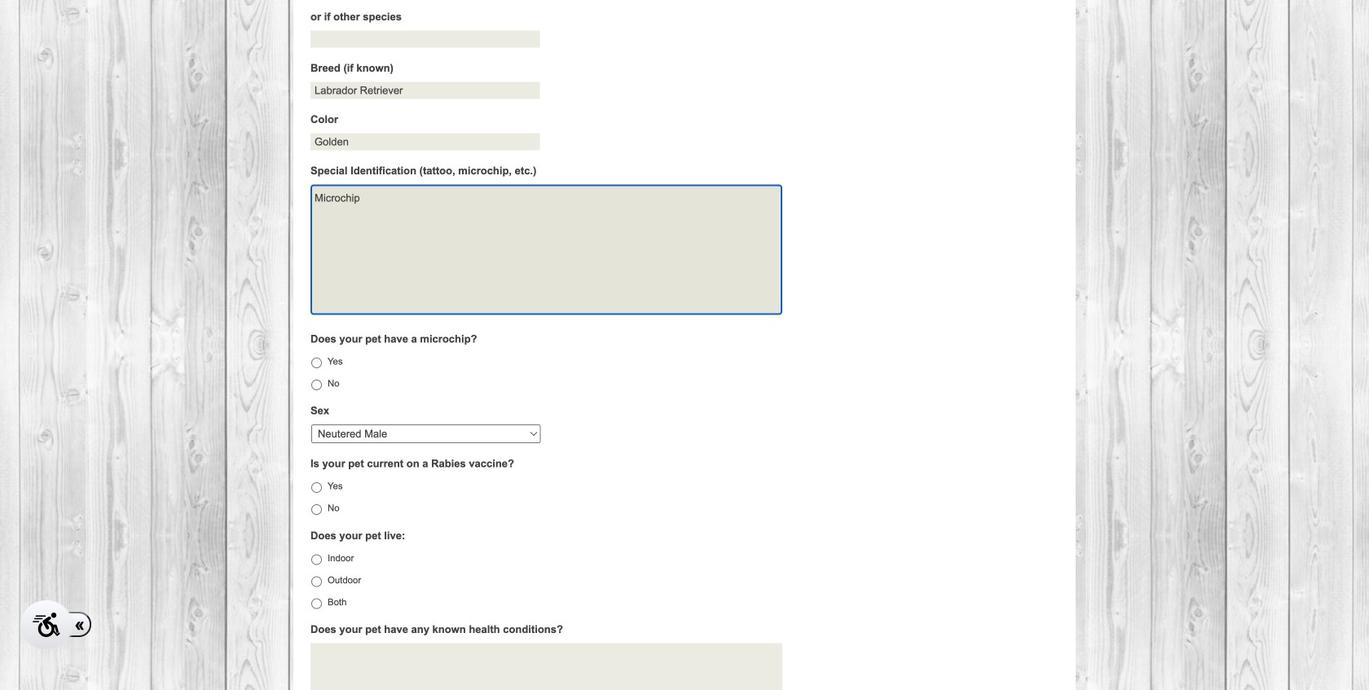 Task type: locate. For each thing, give the bounding box(es) containing it.
None text field
[[311, 31, 540, 48], [311, 185, 783, 315], [311, 644, 783, 690], [311, 31, 540, 48], [311, 185, 783, 315], [311, 644, 783, 690]]

None text field
[[311, 82, 540, 99], [311, 133, 540, 150], [311, 82, 540, 99], [311, 133, 540, 150]]

None radio
[[311, 358, 322, 368], [311, 380, 322, 391], [311, 505, 322, 515], [311, 555, 322, 565], [311, 577, 322, 587], [311, 358, 322, 368], [311, 380, 322, 391], [311, 505, 322, 515], [311, 555, 322, 565], [311, 577, 322, 587]]

None radio
[[311, 483, 322, 493], [311, 599, 322, 609], [311, 483, 322, 493], [311, 599, 322, 609]]



Task type: describe. For each thing, give the bounding box(es) containing it.
wheelchair image
[[33, 613, 60, 637]]



